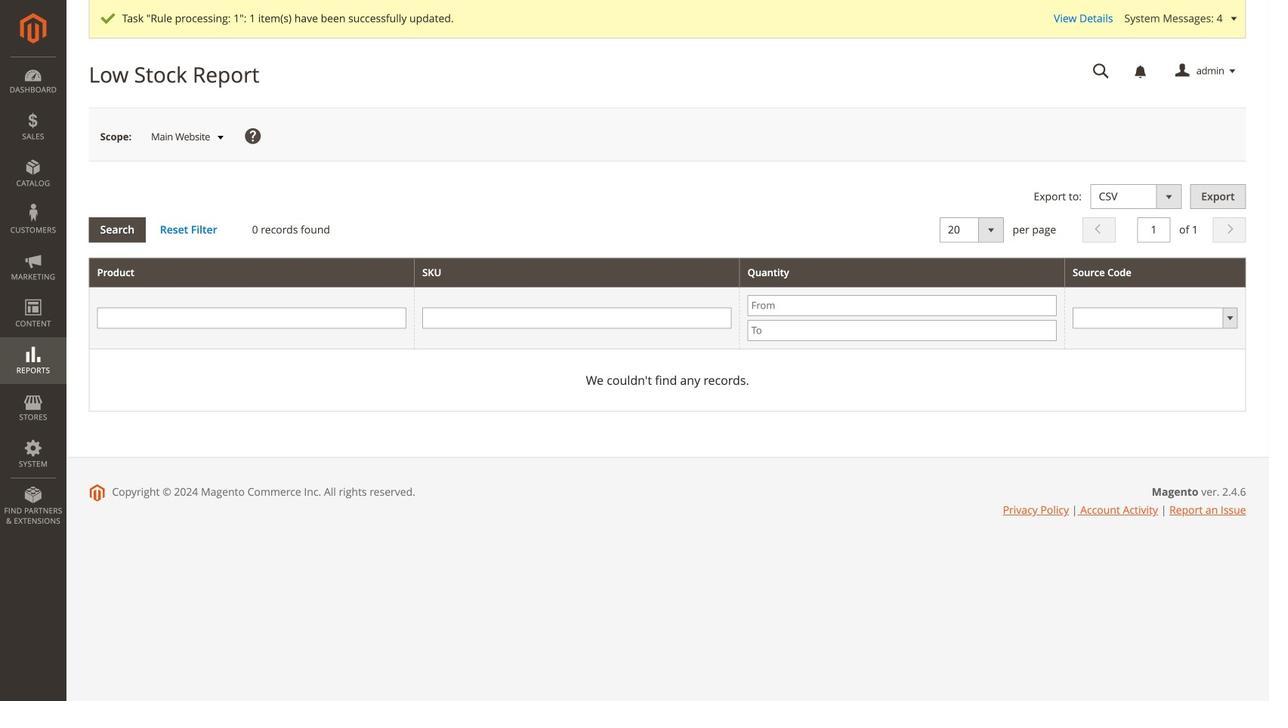 Task type: describe. For each thing, give the bounding box(es) containing it.
magento admin panel image
[[20, 13, 46, 44]]

To text field
[[748, 320, 1057, 341]]

From text field
[[748, 295, 1057, 317]]



Task type: locate. For each thing, give the bounding box(es) containing it.
None text field
[[422, 308, 732, 329]]

menu bar
[[0, 57, 66, 534]]

None text field
[[1082, 58, 1120, 85], [1138, 218, 1171, 243], [97, 308, 407, 329], [1082, 58, 1120, 85], [1138, 218, 1171, 243], [97, 308, 407, 329]]



Task type: vqa. For each thing, say whether or not it's contained in the screenshot.
Tab List
no



